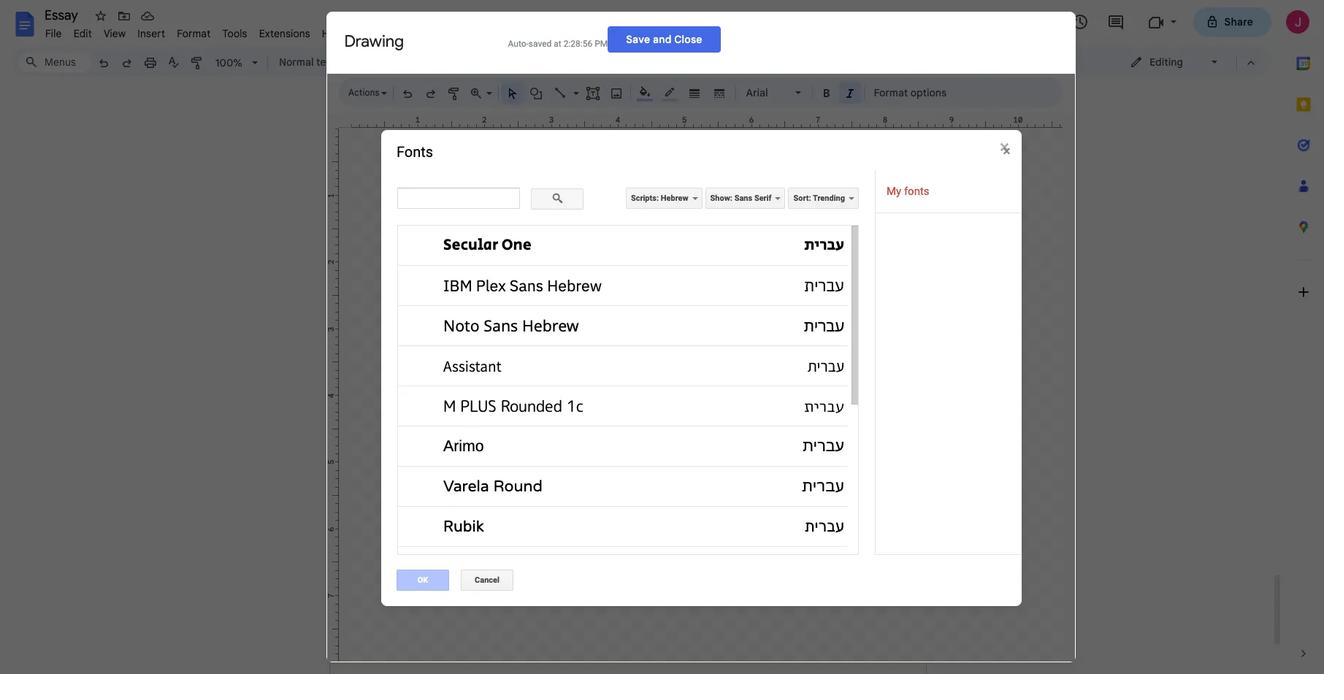 Task type: describe. For each thing, give the bounding box(es) containing it.
auto-saved at 2:28:56 pm
[[508, 38, 608, 49]]

drawing
[[344, 31, 404, 51]]

Rename text field
[[39, 6, 86, 23]]

Star checkbox
[[91, 6, 111, 26]]

and
[[653, 33, 672, 46]]

save and close button
[[608, 26, 721, 52]]

at
[[554, 38, 562, 49]]

drawing application
[[0, 0, 1324, 674]]

saved
[[529, 38, 552, 49]]

share. private to only me. image
[[1206, 15, 1219, 28]]

Menus field
[[18, 52, 91, 72]]

menu bar banner
[[0, 0, 1324, 674]]

save
[[626, 33, 650, 46]]



Task type: vqa. For each thing, say whether or not it's contained in the screenshot.
Menu bar banner
yes



Task type: locate. For each thing, give the bounding box(es) containing it.
main toolbar
[[91, 0, 989, 415]]

2:28:56
[[564, 38, 593, 49]]

drawing dialog
[[326, 11, 1076, 662]]

close
[[674, 33, 702, 46]]

save and close
[[626, 33, 702, 46]]

tab list inside menu bar banner
[[1283, 43, 1324, 633]]

tab list
[[1283, 43, 1324, 633]]

menu bar inside menu bar banner
[[39, 19, 350, 43]]

menu bar
[[39, 19, 350, 43]]

pm
[[595, 38, 608, 49]]

drawing heading
[[344, 31, 491, 51]]

auto-
[[508, 38, 529, 49]]



